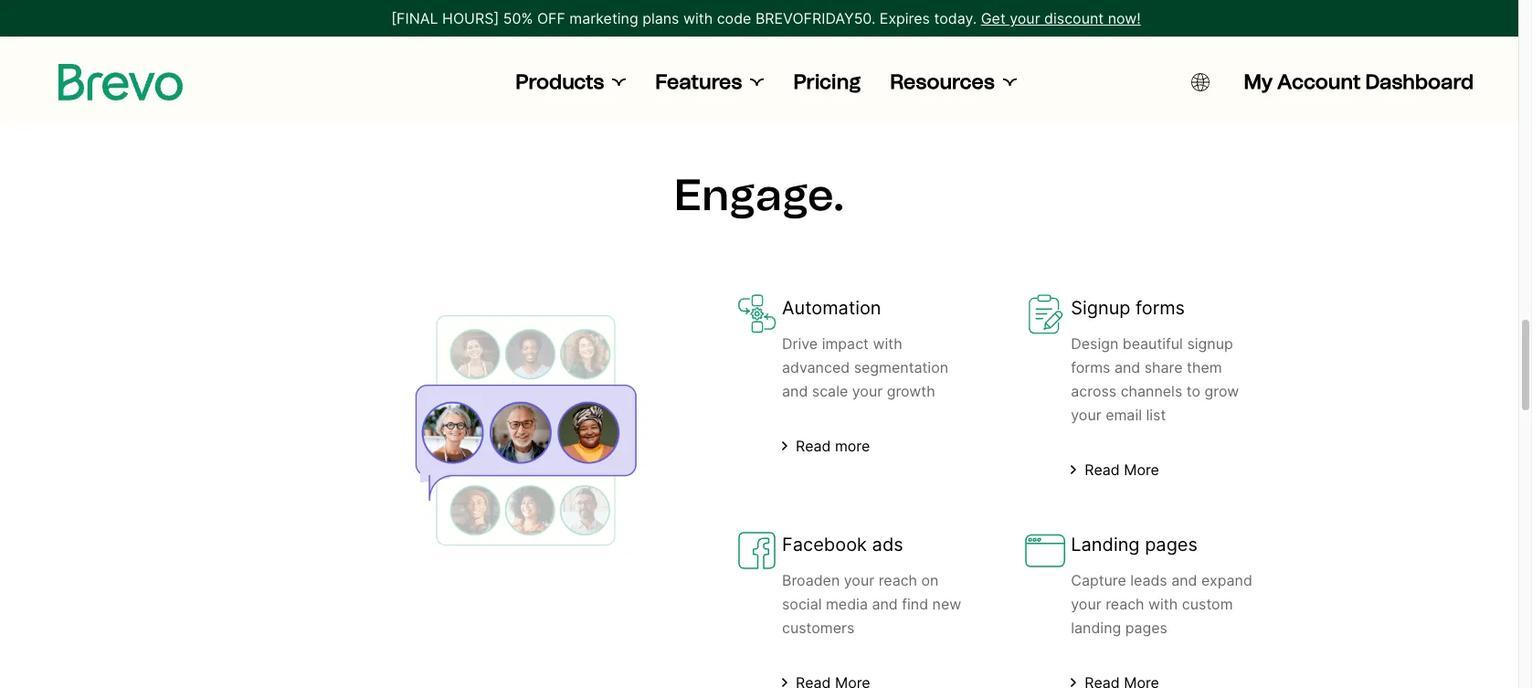 Task type: describe. For each thing, give the bounding box(es) containing it.
reach inside broaden your reach on social media and find new customers
[[879, 571, 918, 590]]

read more
[[1085, 461, 1160, 479]]

beautiful
[[1123, 335, 1184, 353]]

signup
[[1188, 335, 1234, 353]]

marketing
[[570, 9, 639, 27]]

resources link
[[890, 69, 1017, 95]]

landing
[[1071, 619, 1122, 637]]

landing pages
[[1071, 534, 1198, 556]]

now!
[[1108, 9, 1141, 27]]

customers
[[782, 619, 855, 637]]

your inside design beautiful signup forms and share them across channels to grow your email list
[[1071, 406, 1102, 424]]

design
[[1071, 335, 1119, 353]]

features
[[656, 69, 743, 94]]

with for marketing
[[684, 9, 713, 27]]

find
[[902, 595, 929, 613]]

broaden your reach on social media and find new customers
[[782, 571, 962, 637]]

brevofriday50.
[[756, 9, 876, 27]]

more
[[835, 437, 870, 455]]

more
[[1124, 461, 1160, 479]]

capture
[[1071, 571, 1127, 590]]

resources
[[890, 69, 995, 94]]

share
[[1145, 358, 1183, 377]]

social
[[782, 595, 822, 613]]

pricing link
[[794, 69, 861, 95]]

your right get
[[1010, 9, 1041, 27]]

signup forms
[[1071, 297, 1186, 319]]

read more link
[[1071, 460, 1160, 480]]

impact
[[822, 335, 869, 353]]

advanced
[[782, 358, 850, 377]]

dashboard
[[1366, 69, 1474, 94]]

channels
[[1121, 382, 1183, 400]]

to
[[1187, 382, 1201, 400]]

list
[[1147, 406, 1167, 424]]

drive
[[782, 335, 818, 353]]

50%
[[503, 9, 533, 27]]

your inside broaden your reach on social media and find new customers
[[844, 571, 875, 590]]

get
[[981, 9, 1006, 27]]

and inside drive impact with advanced segmentation and scale your growth
[[782, 382, 808, 400]]

on
[[922, 571, 939, 590]]

button image
[[1191, 73, 1210, 91]]

forms inside design beautiful signup forms and share them across channels to grow your email list
[[1071, 358, 1111, 377]]

account
[[1278, 69, 1361, 94]]

and inside design beautiful signup forms and share them across channels to grow your email list
[[1115, 358, 1141, 377]]

drive impact with advanced segmentation and scale your growth
[[782, 335, 949, 400]]

engage.
[[674, 168, 845, 221]]

across
[[1071, 382, 1117, 400]]

read for automation
[[796, 437, 831, 455]]



Task type: locate. For each thing, give the bounding box(es) containing it.
grow
[[1205, 382, 1240, 400]]

0 horizontal spatial reach
[[879, 571, 918, 590]]

expires
[[880, 9, 930, 27]]

1 horizontal spatial read
[[1085, 461, 1120, 479]]

and down 'advanced'
[[782, 382, 808, 400]]

2 horizontal spatial with
[[1149, 595, 1178, 613]]

0 horizontal spatial read
[[796, 437, 831, 455]]

segmentation
[[854, 358, 949, 377]]

your up media
[[844, 571, 875, 590]]

1 vertical spatial with
[[873, 335, 903, 353]]

read more link
[[782, 436, 870, 456]]

forms up across
[[1071, 358, 1111, 377]]

[final hours] 50% off marketing plans with code brevofriday50. expires today. get your discount now!
[[391, 9, 1141, 27]]

[final
[[391, 9, 438, 27]]

leads
[[1131, 571, 1168, 590]]

products link
[[516, 69, 626, 95]]

and up channels on the bottom right of the page
[[1115, 358, 1141, 377]]

brevo image
[[58, 64, 183, 101]]

automation
[[782, 297, 882, 319]]

forms up beautiful
[[1136, 297, 1186, 319]]

capture leads and expand your reach with custom landing pages
[[1071, 571, 1253, 637]]

with up segmentation
[[873, 335, 903, 353]]

and
[[1115, 358, 1141, 377], [782, 382, 808, 400], [1172, 571, 1198, 590], [872, 595, 898, 613]]

broaden
[[782, 571, 840, 590]]

plans
[[643, 9, 680, 27]]

your right scale
[[853, 382, 883, 400]]

read more
[[796, 437, 870, 455]]

reach
[[879, 571, 918, 590], [1106, 595, 1145, 613]]

pricing
[[794, 69, 861, 94]]

growth
[[887, 382, 936, 400]]

media
[[826, 595, 868, 613]]

1 vertical spatial reach
[[1106, 595, 1145, 613]]

0 vertical spatial with
[[684, 9, 713, 27]]

and inside capture leads and expand your reach with custom landing pages
[[1172, 571, 1198, 590]]

0 vertical spatial forms
[[1136, 297, 1186, 319]]

pages up leads at the bottom right
[[1145, 534, 1198, 556]]

0 vertical spatial pages
[[1145, 534, 1198, 556]]

and up custom
[[1172, 571, 1198, 590]]

with left code
[[684, 9, 713, 27]]

1 vertical spatial pages
[[1126, 619, 1168, 637]]

signup
[[1071, 297, 1131, 319]]

with inside capture leads and expand your reach with custom landing pages
[[1149, 595, 1178, 613]]

custom
[[1183, 595, 1234, 613]]

1 horizontal spatial with
[[873, 335, 903, 353]]

design beautiful signup forms and share them across channels to grow your email list
[[1071, 335, 1240, 424]]

your down across
[[1071, 406, 1102, 424]]

discount
[[1045, 9, 1104, 27]]

off
[[537, 9, 566, 27]]

facebook ads
[[782, 534, 904, 556]]

1 vertical spatial read
[[1085, 461, 1120, 479]]

hours]
[[442, 9, 499, 27]]

your up landing
[[1071, 595, 1102, 613]]

landing
[[1071, 534, 1140, 556]]

0 horizontal spatial with
[[684, 9, 713, 27]]

1 horizontal spatial forms
[[1136, 297, 1186, 319]]

pages inside capture leads and expand your reach with custom landing pages
[[1126, 619, 1168, 637]]

read
[[796, 437, 831, 455], [1085, 461, 1120, 479]]

reach down leads at the bottom right
[[1106, 595, 1145, 613]]

forms
[[1136, 297, 1186, 319], [1071, 358, 1111, 377]]

my account dashboard
[[1244, 69, 1474, 94]]

scale
[[812, 382, 848, 400]]

my account dashboard link
[[1244, 69, 1474, 95]]

0 vertical spatial reach
[[879, 571, 918, 590]]

features link
[[656, 69, 764, 95]]

0 horizontal spatial forms
[[1071, 358, 1111, 377]]

your inside drive impact with advanced segmentation and scale your growth
[[853, 382, 883, 400]]

new
[[933, 595, 962, 613]]

with inside drive impact with advanced segmentation and scale your growth
[[873, 335, 903, 353]]

facebook
[[782, 534, 867, 556]]

and left find
[[872, 595, 898, 613]]

2 vertical spatial with
[[1149, 595, 1178, 613]]

with
[[684, 9, 713, 27], [873, 335, 903, 353], [1149, 595, 1178, 613]]

today.
[[935, 9, 977, 27]]

code
[[717, 9, 752, 27]]

them
[[1187, 358, 1223, 377]]

your
[[1010, 9, 1041, 27], [853, 382, 883, 400], [1071, 406, 1102, 424], [844, 571, 875, 590], [1071, 595, 1102, 613]]

read for signup forms
[[1085, 461, 1120, 479]]

1 vertical spatial forms
[[1071, 358, 1111, 377]]

get your discount now! link
[[981, 7, 1141, 29]]

my
[[1244, 69, 1273, 94]]

with for your
[[1149, 595, 1178, 613]]

and inside broaden your reach on social media and find new customers
[[872, 595, 898, 613]]

reach up find
[[879, 571, 918, 590]]

products
[[516, 69, 604, 94]]

pages
[[1145, 534, 1198, 556], [1126, 619, 1168, 637]]

0 vertical spatial read
[[796, 437, 831, 455]]

1 horizontal spatial reach
[[1106, 595, 1145, 613]]

with down leads at the bottom right
[[1149, 595, 1178, 613]]

ads
[[873, 534, 904, 556]]

your inside capture leads and expand your reach with custom landing pages
[[1071, 595, 1102, 613]]

email
[[1106, 406, 1142, 424]]

pages down leads at the bottom right
[[1126, 619, 1168, 637]]

expand
[[1202, 571, 1253, 590]]

reach inside capture leads and expand your reach with custom landing pages
[[1106, 595, 1145, 613]]



Task type: vqa. For each thing, say whether or not it's contained in the screenshot.
in within By clicking "Accept All Cookies", you agree to the storing of cookies in your browser to enhance site navigation, analyze site usage, and provide our ad partners with information for ad personalization and measurement.
no



